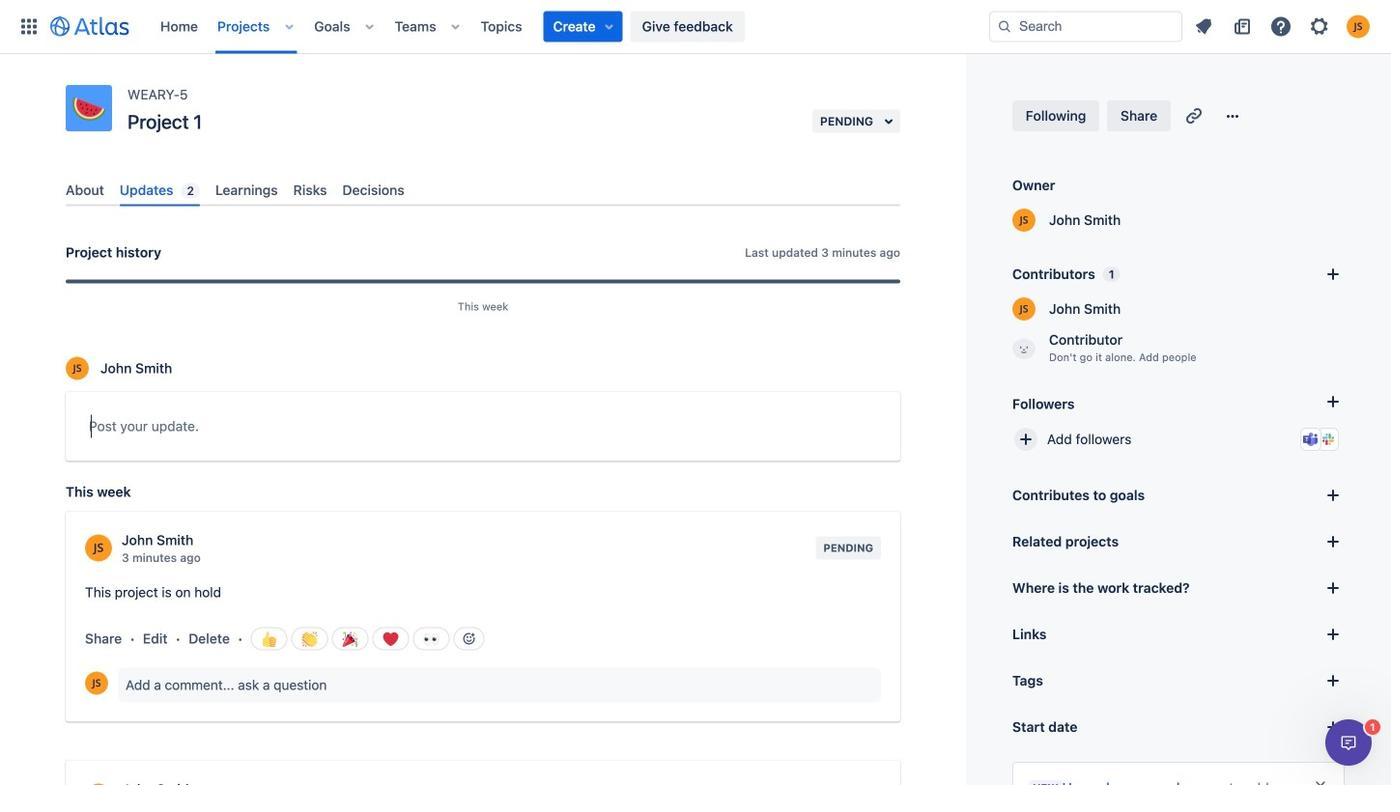 Task type: describe. For each thing, give the bounding box(es) containing it.
account image
[[1347, 15, 1370, 38]]

settings image
[[1308, 15, 1331, 38]]

help image
[[1270, 15, 1293, 38]]

close banner image
[[1313, 779, 1329, 786]]

switch to... image
[[17, 15, 41, 38]]

set start date image
[[1322, 716, 1345, 739]]

Search field
[[989, 11, 1183, 42]]

add team or contributors image
[[1322, 263, 1345, 286]]



Task type: vqa. For each thing, say whether or not it's contained in the screenshot.
Status Icon
no



Task type: locate. For each thing, give the bounding box(es) containing it.
:thumbsup: image
[[261, 632, 277, 647], [261, 632, 277, 647]]

dialog
[[1326, 720, 1372, 766]]

add link image
[[1322, 623, 1345, 646]]

:eyes: image
[[424, 632, 439, 647]]

:clap: image
[[302, 632, 317, 647], [302, 632, 317, 647]]

:heart: image
[[383, 632, 399, 647], [383, 632, 399, 647]]

banner
[[0, 0, 1391, 54]]

tab list
[[58, 174, 908, 206]]

add follower image
[[1014, 428, 1038, 451]]

msteams logo showing  channels are connected to this project image
[[1303, 432, 1319, 447]]

notifications image
[[1192, 15, 1215, 38]]

top element
[[12, 0, 989, 54]]

add related project image
[[1322, 530, 1345, 554]]

:tada: image
[[343, 632, 358, 647]]

:tada: image
[[343, 632, 358, 647]]

None search field
[[989, 11, 1183, 42]]

add goals image
[[1322, 484, 1345, 507]]

search image
[[997, 19, 1013, 34]]

add a follower image
[[1322, 390, 1345, 414]]

:eyes: image
[[424, 632, 439, 647]]

Main content area, start typing to enter text. text field
[[89, 415, 877, 445]]

slack logo showing nan channels are connected to this project image
[[1321, 432, 1336, 447]]

add work tracking links image
[[1322, 577, 1345, 600]]

add tag image
[[1322, 670, 1345, 693]]

add reaction image
[[461, 632, 477, 647]]



